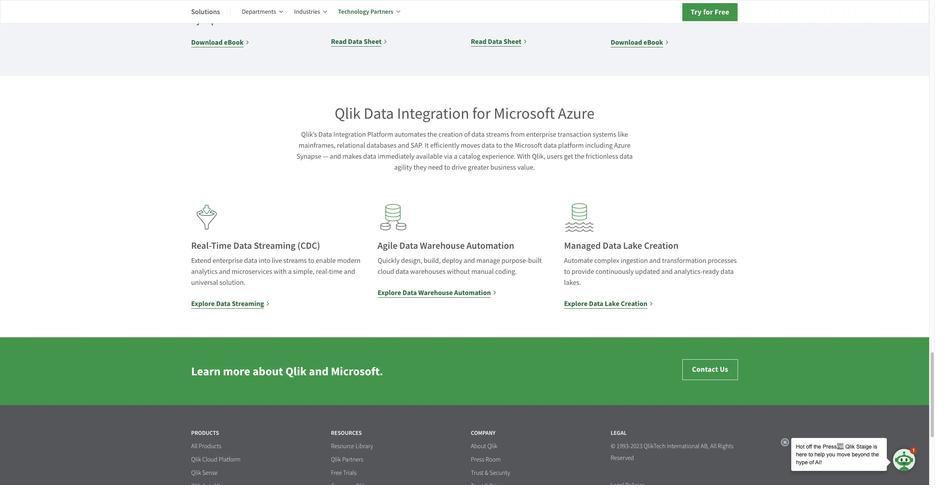 Task type: locate. For each thing, give the bounding box(es) containing it.
analytics-
[[675, 267, 703, 276]]

enterprise up qlik,
[[527, 130, 557, 139]]

1 vertical spatial integration
[[397, 104, 470, 124]]

streams up simple,
[[284, 256, 307, 266]]

explore data lake creation
[[565, 299, 648, 309]]

read data sheet down technology
[[331, 37, 382, 46]]

products up all products
[[191, 429, 219, 437]]

time
[[211, 240, 232, 252]]

0 horizontal spatial solutions
[[191, 7, 220, 16]]

1 vertical spatial the
[[504, 141, 514, 150]]

microsoft inside the qlik data integration platform for microsoft azure
[[345, 13, 383, 26]]

1 horizontal spatial streams
[[486, 130, 510, 139]]

all up qlik cloud platform
[[191, 443, 198, 451]]

1 vertical spatial enterprise
[[213, 256, 243, 266]]

automate complex ingestion and transformation processes to provide continuously updated and analytics-ready data lakes.
[[565, 256, 737, 287]]

1 vertical spatial streaming
[[232, 299, 264, 309]]

greater
[[468, 163, 489, 172]]

qlik for qlik solutions for microsoft azure databricks
[[471, 0, 487, 13]]

partners
[[371, 7, 394, 16], [342, 456, 363, 464]]

explore inside explore data streaming link
[[191, 299, 215, 309]]

download ebook for for
[[611, 38, 664, 47]]

1 vertical spatial partners
[[342, 456, 363, 464]]

solutions
[[489, 0, 528, 13], [191, 7, 220, 16]]

and left microsoft.
[[309, 364, 329, 379]]

2 vertical spatial automation
[[455, 288, 491, 298]]

qlik's
[[301, 130, 317, 139]]

trust
[[471, 469, 484, 477]]

1 horizontal spatial solutions
[[489, 0, 528, 13]]

microsoft
[[543, 0, 581, 13], [345, 13, 383, 26], [494, 104, 555, 124], [515, 141, 543, 150]]

synapse
[[191, 14, 225, 27], [297, 152, 322, 161]]

read data sheet link down technology
[[331, 36, 388, 47]]

0 horizontal spatial the
[[428, 130, 437, 139]]

data inside enabling sap data in azure synapse
[[247, 1, 265, 13]]

streaming
[[254, 240, 296, 252], [232, 299, 264, 309]]

lake up "ingestion"
[[624, 240, 643, 252]]

for right the try
[[704, 7, 714, 17]]

0 horizontal spatial download
[[191, 38, 223, 47]]

0 vertical spatial platform
[[417, 0, 452, 13]]

1 horizontal spatial sheet
[[504, 37, 522, 46]]

1 horizontal spatial partners
[[371, 7, 394, 16]]

creation up 'transformation' at the bottom of page
[[645, 240, 679, 252]]

1 read data sheet link from the left
[[331, 36, 388, 47]]

partners for qlik partners
[[342, 456, 363, 464]]

1 ebook from the left
[[224, 38, 244, 47]]

0 vertical spatial creation
[[645, 240, 679, 252]]

2 all from the left
[[711, 443, 717, 451]]

1 horizontal spatial download ebook
[[611, 38, 664, 47]]

0 vertical spatial free
[[715, 7, 730, 17]]

a right with
[[288, 267, 292, 276]]

0 horizontal spatial read data sheet link
[[331, 36, 388, 47]]

1 vertical spatial streams
[[284, 256, 307, 266]]

read data sheet for microsoft
[[331, 37, 382, 46]]

automation left in
[[678, 1, 726, 13]]

to up simple,
[[308, 256, 315, 266]]

to inside extend enterprise data into live streams to enable modern analytics and microservices with a simple, real-time and universal solution.
[[308, 256, 315, 266]]

synapse down enabling
[[191, 14, 225, 27]]

automation inside explore data warehouse automation link
[[455, 288, 491, 298]]

1 vertical spatial a
[[288, 267, 292, 276]]

1 vertical spatial creation
[[621, 299, 648, 309]]

1 horizontal spatial download
[[611, 38, 643, 47]]

for up databricks
[[530, 0, 541, 13]]

2 ebook from the left
[[644, 38, 664, 47]]

1 horizontal spatial free
[[715, 7, 730, 17]]

all right ab,
[[711, 443, 717, 451]]

and up solution.
[[219, 267, 230, 276]]

deploy
[[442, 256, 463, 266]]

with
[[274, 267, 287, 276]]

about qlik
[[471, 443, 498, 451]]

qlik inside 'link'
[[191, 469, 201, 477]]

integration up creation
[[397, 104, 470, 124]]

1 horizontal spatial a
[[454, 152, 458, 161]]

for up moves
[[473, 104, 491, 124]]

processes
[[708, 256, 737, 266]]

agility
[[394, 163, 412, 172]]

0 horizontal spatial read
[[331, 37, 347, 46]]

explore down universal
[[191, 299, 215, 309]]

1 read from the left
[[331, 37, 347, 46]]

partners down resource library link
[[342, 456, 363, 464]]

and right —
[[330, 152, 341, 161]]

1 horizontal spatial read
[[471, 37, 487, 46]]

relational
[[337, 141, 365, 150]]

data up microservices
[[244, 256, 257, 266]]

2 read from the left
[[471, 37, 487, 46]]

quickly design, build, deploy and manage purpose-built cloud data warehouses without manual coding.
[[378, 256, 542, 276]]

platform inside the qlik data integration platform for microsoft azure
[[417, 0, 452, 13]]

technology partners link
[[338, 2, 401, 21]]

explore for managed
[[565, 299, 588, 309]]

makes
[[343, 152, 362, 161]]

read data sheet
[[331, 37, 382, 46], [471, 37, 522, 46]]

managed
[[565, 240, 601, 252]]

learn more about qlik and microsoft.
[[191, 364, 383, 379]]

to up experience.
[[496, 141, 503, 150]]

1 vertical spatial free
[[331, 469, 342, 477]]

cloud
[[202, 456, 218, 464]]

all products
[[191, 443, 221, 451]]

data right of
[[472, 130, 485, 139]]

provide
[[572, 267, 595, 276]]

the right get at right top
[[575, 152, 585, 161]]

download ebook link for synapse
[[191, 37, 250, 48]]

solutions left sap on the left of page
[[191, 7, 220, 16]]

ebook down enabling sap data in azure synapse
[[224, 38, 244, 47]]

and down modern
[[344, 267, 355, 276]]

explore down 'cloud'
[[378, 288, 401, 298]]

about qlik link
[[471, 443, 498, 451]]

the up it
[[428, 130, 437, 139]]

automation down the manual
[[455, 288, 491, 298]]

partners inside "link"
[[371, 7, 394, 16]]

streams inside the qlik's data integration platform automates the creation of data streams from enterprise transaction systems like mainframes, relational databases and sap. it efficiently moves data to the microsoft data platform including azure synapse — and makes data immediately available via a catalog experience. with qlik, users get the frictionless data agility they need to drive greater business value.
[[486, 130, 510, 139]]

qlik inside qlik solutions for microsoft azure databricks
[[471, 0, 487, 13]]

and up updated
[[650, 256, 661, 266]]

2 download ebook from the left
[[611, 38, 664, 47]]

to inside automate complex ingestion and transformation processes to provide continuously updated and analytics-ready data lakes.
[[565, 267, 571, 276]]

to up lakes.
[[565, 267, 571, 276]]

read
[[331, 37, 347, 46], [471, 37, 487, 46]]

ebook for synapse
[[224, 38, 244, 47]]

0 horizontal spatial a
[[288, 267, 292, 276]]

2 horizontal spatial the
[[575, 152, 585, 161]]

creation down updated
[[621, 299, 648, 309]]

try for free
[[691, 7, 730, 17]]

read data sheet link down databricks
[[471, 36, 528, 47]]

design,
[[401, 256, 423, 266]]

integration up relational
[[334, 130, 366, 139]]

0 horizontal spatial all
[[191, 443, 198, 451]]

us
[[720, 365, 729, 374]]

2 read data sheet from the left
[[471, 37, 522, 46]]

transformation
[[663, 256, 707, 266]]

0 horizontal spatial streams
[[284, 256, 307, 266]]

sheet for databricks
[[504, 37, 522, 46]]

1 read data sheet from the left
[[331, 37, 382, 46]]

1 vertical spatial lake
[[605, 299, 620, 309]]

mainframes,
[[299, 141, 336, 150]]

free trials link
[[331, 469, 357, 478]]

technology partners
[[338, 7, 394, 16]]

read data sheet link
[[331, 36, 388, 47], [471, 36, 528, 47]]

&
[[485, 469, 489, 477]]

get
[[564, 152, 574, 161]]

qlik's data integration platform automates the creation of data streams from enterprise transaction systems like mainframes, relational databases and sap. it efficiently moves data to the microsoft data platform including azure synapse — and makes data immediately available via a catalog experience. with qlik, users get the frictionless data agility they need to drive greater business value.
[[297, 130, 633, 172]]

download ebook link
[[191, 37, 250, 48], [611, 37, 670, 48]]

ebook down "dummies"
[[644, 38, 664, 47]]

qlik for qlik sense
[[191, 469, 201, 477]]

platform inside 'qlik cloud platform' link
[[219, 456, 241, 464]]

1 horizontal spatial explore
[[378, 288, 401, 298]]

1 horizontal spatial all
[[711, 443, 717, 451]]

—
[[323, 152, 329, 161]]

0 vertical spatial automation
[[678, 1, 726, 13]]

download ebook link down enabling
[[191, 37, 250, 48]]

platform
[[417, 0, 452, 13], [368, 130, 393, 139], [219, 456, 241, 464]]

into
[[259, 256, 271, 266]]

azure inside enabling sap data in azure synapse
[[277, 1, 300, 13]]

explore down lakes.
[[565, 299, 588, 309]]

1 download ebook link from the left
[[191, 37, 250, 48]]

platform inside the qlik's data integration platform automates the creation of data streams from enterprise transaction systems like mainframes, relational databases and sap. it efficiently moves data to the microsoft data platform including azure synapse — and makes data immediately available via a catalog experience. with qlik, users get the frictionless data agility they need to drive greater business value.
[[368, 130, 393, 139]]

2 vertical spatial platform
[[219, 456, 241, 464]]

synapse down mainframes,
[[297, 152, 322, 161]]

0 vertical spatial enterprise
[[527, 130, 557, 139]]

read data sheet link for microsoft
[[331, 36, 388, 47]]

qlik data integration for microsoft azure
[[335, 104, 595, 124]]

0 vertical spatial partners
[[371, 7, 394, 16]]

1 horizontal spatial download ebook link
[[611, 37, 670, 48]]

free
[[715, 7, 730, 17], [331, 469, 342, 477]]

data down like at the top right
[[620, 152, 633, 161]]

immediately
[[378, 152, 415, 161]]

2 vertical spatial warehouse
[[419, 288, 453, 298]]

sheet
[[364, 37, 382, 46], [504, 37, 522, 46]]

streaming up live
[[254, 240, 296, 252]]

qlik
[[331, 0, 348, 13], [471, 0, 487, 13], [335, 104, 361, 124], [286, 364, 307, 379], [488, 443, 498, 451], [191, 456, 201, 464], [331, 456, 341, 464], [191, 469, 201, 477]]

free left trials on the left bottom of the page
[[331, 469, 342, 477]]

explore inside explore data warehouse automation link
[[378, 288, 401, 298]]

streams inside extend enterprise data into live streams to enable modern analytics and microservices with a simple, real-time and universal solution.
[[284, 256, 307, 266]]

sheet down databricks
[[504, 37, 522, 46]]

download for synapse
[[191, 38, 223, 47]]

1 horizontal spatial ebook
[[644, 38, 664, 47]]

a inside extend enterprise data into live streams to enable modern analytics and microservices with a simple, real-time and universal solution.
[[288, 267, 292, 276]]

free right the try
[[715, 7, 730, 17]]

trust & security link
[[471, 469, 511, 478]]

explore for agile
[[378, 288, 401, 298]]

2 download from the left
[[611, 38, 643, 47]]

ebook for for
[[644, 38, 664, 47]]

0 vertical spatial synapse
[[191, 14, 225, 27]]

all inside © 1993-2023 qliktech international ab, all rights reserved
[[711, 443, 717, 451]]

microsoft inside the qlik's data integration platform automates the creation of data streams from enterprise transaction systems like mainframes, relational databases and sap. it efficiently moves data to the microsoft data platform including azure synapse — and makes data immediately available via a catalog experience. with qlik, users get the frictionless data agility they need to drive greater business value.
[[515, 141, 543, 150]]

1 horizontal spatial read data sheet link
[[471, 36, 528, 47]]

solutions up databricks
[[489, 0, 528, 13]]

modern
[[337, 256, 361, 266]]

explore inside explore data lake creation link
[[565, 299, 588, 309]]

azure inside the qlik data integration platform for microsoft azure
[[384, 13, 407, 26]]

1 download from the left
[[191, 38, 223, 47]]

data down processes
[[721, 267, 734, 276]]

data up users
[[544, 141, 557, 150]]

qlik for qlik data integration platform for microsoft azure
[[331, 0, 348, 13]]

data down the databases
[[363, 152, 377, 161]]

agile
[[378, 240, 398, 252]]

0 horizontal spatial download ebook link
[[191, 37, 250, 48]]

warehouse up "dummies"
[[632, 1, 677, 13]]

enterprise down the time
[[213, 256, 243, 266]]

warehouse down warehouses
[[419, 288, 453, 298]]

0 horizontal spatial partners
[[342, 456, 363, 464]]

0 horizontal spatial explore
[[191, 299, 215, 309]]

data inside the qlik data integration platform for microsoft azure
[[349, 0, 368, 13]]

data down design,
[[396, 267, 409, 276]]

build,
[[424, 256, 441, 266]]

data inside quickly design, build, deploy and manage purpose-built cloud data warehouses without manual coding.
[[396, 267, 409, 276]]

0 vertical spatial lake
[[624, 240, 643, 252]]

lake down continuously
[[605, 299, 620, 309]]

integration right technology
[[370, 0, 415, 13]]

enterprise inside extend enterprise data into live streams to enable modern analytics and microservices with a simple, real-time and universal solution.
[[213, 256, 243, 266]]

for left "dummies"
[[636, 14, 647, 27]]

enterprise
[[527, 130, 557, 139], [213, 256, 243, 266]]

2 read data sheet link from the left
[[471, 36, 528, 47]]

automation up manage
[[467, 240, 515, 252]]

lake for explore
[[605, 299, 620, 309]]

security
[[490, 469, 511, 477]]

coding.
[[496, 267, 517, 276]]

0 vertical spatial streams
[[486, 130, 510, 139]]

1 horizontal spatial platform
[[368, 130, 393, 139]]

2 download ebook link from the left
[[611, 37, 670, 48]]

resource
[[331, 443, 355, 451]]

0 horizontal spatial read data sheet
[[331, 37, 382, 46]]

1 horizontal spatial lake
[[624, 240, 643, 252]]

streams left from
[[486, 130, 510, 139]]

0 horizontal spatial sheet
[[364, 37, 382, 46]]

catalog
[[459, 152, 481, 161]]

0 vertical spatial warehouse
[[632, 1, 677, 13]]

0 vertical spatial integration
[[370, 0, 415, 13]]

2 horizontal spatial explore
[[565, 299, 588, 309]]

0 vertical spatial the
[[428, 130, 437, 139]]

2023
[[631, 443, 643, 451]]

technology
[[338, 7, 369, 16]]

1 vertical spatial synapse
[[297, 152, 322, 161]]

qlik inside the qlik data integration platform for microsoft azure
[[331, 0, 348, 13]]

2 sheet from the left
[[504, 37, 522, 46]]

free inside free trials link
[[331, 469, 342, 477]]

and up without
[[464, 256, 475, 266]]

0 horizontal spatial lake
[[605, 299, 620, 309]]

0 horizontal spatial platform
[[219, 456, 241, 464]]

streaming down solution.
[[232, 299, 264, 309]]

a right via
[[454, 152, 458, 161]]

0 horizontal spatial synapse
[[191, 14, 225, 27]]

about
[[253, 364, 283, 379]]

1 horizontal spatial synapse
[[297, 152, 322, 161]]

departments
[[242, 8, 276, 16]]

solutions inside menu bar
[[191, 7, 220, 16]]

0 horizontal spatial ebook
[[224, 38, 244, 47]]

1 sheet from the left
[[364, 37, 382, 46]]

qlik partners
[[331, 456, 363, 464]]

explore
[[378, 288, 401, 298], [191, 299, 215, 309], [565, 299, 588, 309]]

1 vertical spatial platform
[[368, 130, 393, 139]]

the
[[428, 130, 437, 139], [504, 141, 514, 150], [575, 152, 585, 161]]

sheet down the technology partners "link"
[[364, 37, 382, 46]]

read for azure
[[471, 37, 487, 46]]

1 download ebook from the left
[[191, 38, 244, 47]]

cloud
[[378, 267, 395, 276]]

1 all from the left
[[191, 443, 198, 451]]

warehouse for explore data warehouse automation
[[419, 288, 453, 298]]

2 vertical spatial integration
[[334, 130, 366, 139]]

products up cloud
[[199, 443, 221, 451]]

databases
[[367, 141, 397, 150]]

1 vertical spatial products
[[199, 443, 221, 451]]

transaction
[[558, 130, 592, 139]]

2 horizontal spatial platform
[[417, 0, 452, 13]]

0 horizontal spatial download ebook
[[191, 38, 244, 47]]

integration inside the qlik's data integration platform automates the creation of data streams from enterprise transaction systems like mainframes, relational databases and sap. it efficiently moves data to the microsoft data platform including azure synapse — and makes data immediately available via a catalog experience. with qlik, users get the frictionless data agility they need to drive greater business value.
[[334, 130, 366, 139]]

download ebook link down "dummies"
[[611, 37, 670, 48]]

1 horizontal spatial read data sheet
[[471, 37, 522, 46]]

the down from
[[504, 141, 514, 150]]

download ebook down "dummies"
[[611, 38, 664, 47]]

1 vertical spatial automation
[[467, 240, 515, 252]]

lake
[[624, 240, 643, 252], [605, 299, 620, 309]]

0 horizontal spatial free
[[331, 469, 342, 477]]

press room link
[[471, 456, 501, 464]]

(cdc)
[[298, 240, 320, 252]]

©
[[611, 443, 616, 451]]

qlik cloud platform
[[191, 456, 241, 464]]

value.
[[518, 163, 535, 172]]

it
[[425, 141, 429, 150]]

read data sheet down databricks
[[471, 37, 522, 46]]

0 vertical spatial a
[[454, 152, 458, 161]]

warehouse up deploy
[[420, 240, 465, 252]]

download ebook down enabling
[[191, 38, 244, 47]]

available
[[416, 152, 443, 161]]

0 horizontal spatial enterprise
[[213, 256, 243, 266]]

read data sheet link for databricks
[[471, 36, 528, 47]]

integration inside the qlik data integration platform for microsoft azure
[[370, 0, 415, 13]]

partners right technology
[[371, 7, 394, 16]]

1 horizontal spatial enterprise
[[527, 130, 557, 139]]

for right industries 'link'
[[331, 13, 343, 26]]

data up experience.
[[482, 141, 495, 150]]

1 vertical spatial warehouse
[[420, 240, 465, 252]]



Task type: vqa. For each thing, say whether or not it's contained in the screenshot.


Task type: describe. For each thing, give the bounding box(es) containing it.
from
[[511, 130, 525, 139]]

they
[[414, 163, 427, 172]]

library
[[356, 443, 373, 451]]

data inside the data warehouse automation in azure for dummies
[[611, 1, 630, 13]]

integration for automates
[[334, 130, 366, 139]]

real-time data streaming (cdc)
[[191, 240, 320, 252]]

ready
[[703, 267, 720, 276]]

azure inside the qlik's data integration platform automates the creation of data streams from enterprise transaction systems like mainframes, relational databases and sap. it efficiently moves data to the microsoft data platform including azure synapse — and makes data immediately available via a catalog experience. with qlik, users get the frictionless data agility they need to drive greater business value.
[[615, 141, 631, 150]]

synapse inside the qlik's data integration platform automates the creation of data streams from enterprise transaction systems like mainframes, relational databases and sap. it efficiently moves data to the microsoft data platform including azure synapse — and makes data immediately available via a catalog experience. with qlik, users get the frictionless data agility they need to drive greater business value.
[[297, 152, 322, 161]]

qlik data integration platform for microsoft azure
[[331, 0, 452, 26]]

free inside "try for free" link
[[715, 7, 730, 17]]

manual
[[472, 267, 494, 276]]

like
[[618, 130, 629, 139]]

free trials
[[331, 469, 357, 477]]

with
[[517, 152, 531, 161]]

download for for
[[611, 38, 643, 47]]

contact us
[[693, 365, 729, 374]]

sap.
[[411, 141, 424, 150]]

explore data streaming
[[191, 299, 264, 309]]

data warehouse automation in azure for dummies
[[611, 1, 736, 27]]

analytics
[[191, 267, 218, 276]]

microservices
[[232, 267, 272, 276]]

download ebook link for for
[[611, 37, 670, 48]]

managed data lake creation
[[565, 240, 679, 252]]

company
[[471, 429, 496, 437]]

1 horizontal spatial the
[[504, 141, 514, 150]]

departments link
[[242, 2, 283, 21]]

extend enterprise data into live streams to enable modern analytics and microservices with a simple, real-time and universal solution.
[[191, 256, 361, 287]]

press room
[[471, 456, 501, 464]]

0 vertical spatial streaming
[[254, 240, 296, 252]]

and right updated
[[662, 267, 673, 276]]

read data sheet for databricks
[[471, 37, 522, 46]]

systems
[[593, 130, 617, 139]]

ab,
[[701, 443, 710, 451]]

warehouses
[[410, 267, 446, 276]]

moves
[[461, 141, 480, 150]]

warehouse inside the data warehouse automation in azure for dummies
[[632, 1, 677, 13]]

qlik sense link
[[191, 469, 218, 478]]

experience.
[[482, 152, 516, 161]]

azure inside the data warehouse automation in azure for dummies
[[611, 14, 634, 27]]

data inside automate complex ingestion and transformation processes to provide continuously updated and analytics-ready data lakes.
[[721, 267, 734, 276]]

users
[[547, 152, 563, 161]]

frictionless
[[586, 152, 619, 161]]

try for free link
[[683, 3, 738, 21]]

streaming inside explore data streaming link
[[232, 299, 264, 309]]

automate
[[565, 256, 593, 266]]

to down via
[[445, 163, 451, 172]]

automation for explore data warehouse automation
[[455, 288, 491, 298]]

solutions inside qlik solutions for microsoft azure databricks
[[489, 0, 528, 13]]

resource library
[[331, 443, 373, 451]]

learn
[[191, 364, 221, 379]]

industries
[[294, 8, 320, 16]]

data inside extend enterprise data into live streams to enable modern analytics and microservices with a simple, real-time and universal solution.
[[244, 256, 257, 266]]

qlik for qlik data integration for microsoft azure
[[335, 104, 361, 124]]

more
[[223, 364, 250, 379]]

trust & security
[[471, 469, 511, 477]]

read for for
[[331, 37, 347, 46]]

explore data lake creation link
[[565, 298, 654, 309]]

ingestion
[[621, 256, 648, 266]]

qlik partners link
[[331, 456, 363, 464]]

platform for azure
[[417, 0, 452, 13]]

lake for managed
[[624, 240, 643, 252]]

resource library link
[[331, 443, 373, 451]]

in
[[728, 1, 736, 13]]

solutions menu bar
[[191, 2, 412, 21]]

integration for for
[[370, 0, 415, 13]]

creation for explore data lake creation
[[621, 299, 648, 309]]

updated
[[636, 267, 660, 276]]

live
[[272, 256, 282, 266]]

azure inside qlik solutions for microsoft azure databricks
[[471, 13, 494, 26]]

creation
[[439, 130, 463, 139]]

contact
[[693, 365, 719, 374]]

in
[[267, 1, 275, 13]]

download ebook for synapse
[[191, 38, 244, 47]]

0 vertical spatial products
[[191, 429, 219, 437]]

enterprise inside the qlik's data integration platform automates the creation of data streams from enterprise transaction systems like mainframes, relational databases and sap. it efficiently moves data to the microsoft data platform including azure synapse — and makes data immediately available via a catalog experience. with qlik, users get the frictionless data agility they need to drive greater business value.
[[527, 130, 557, 139]]

industries link
[[294, 2, 327, 21]]

purpose-
[[502, 256, 529, 266]]

qlik for qlik cloud platform
[[191, 456, 201, 464]]

creation for managed data lake creation
[[645, 240, 679, 252]]

a inside the qlik's data integration platform automates the creation of data streams from enterprise transaction systems like mainframes, relational databases and sap. it efficiently moves data to the microsoft data platform including azure synapse — and makes data immediately available via a catalog experience. with qlik, users get the frictionless data agility they need to drive greater business value.
[[454, 152, 458, 161]]

explore data warehouse automation link
[[378, 287, 497, 298]]

built
[[529, 256, 542, 266]]

for inside the data warehouse automation in azure for dummies
[[636, 14, 647, 27]]

business
[[491, 163, 516, 172]]

synapse inside enabling sap data in azure synapse
[[191, 14, 225, 27]]

about
[[471, 443, 487, 451]]

quickly
[[378, 256, 400, 266]]

international
[[667, 443, 700, 451]]

of
[[464, 130, 470, 139]]

explore for real-
[[191, 299, 215, 309]]

automation for agile data warehouse automation
[[467, 240, 515, 252]]

partners for technology partners
[[371, 7, 394, 16]]

room
[[486, 456, 501, 464]]

press
[[471, 456, 485, 464]]

contact us link
[[683, 360, 739, 380]]

sheet for microsoft
[[364, 37, 382, 46]]

complex
[[595, 256, 620, 266]]

drive
[[452, 163, 467, 172]]

universal
[[191, 278, 218, 287]]

integration for microsoft
[[397, 104, 470, 124]]

efficiently
[[431, 141, 460, 150]]

all inside all products link
[[191, 443, 198, 451]]

and inside quickly design, build, deploy and manage purpose-built cloud data warehouses without manual coding.
[[464, 256, 475, 266]]

for inside qlik solutions for microsoft azure databricks
[[530, 0, 541, 13]]

dummies
[[649, 14, 687, 27]]

2 vertical spatial the
[[575, 152, 585, 161]]

real-
[[316, 267, 329, 276]]

reserved
[[611, 454, 635, 462]]

platform for creation
[[368, 130, 393, 139]]

try
[[691, 7, 702, 17]]

microsoft inside qlik solutions for microsoft azure databricks
[[543, 0, 581, 13]]

© 1993-2023 qliktech international ab, all rights reserved
[[611, 443, 734, 462]]

real-
[[191, 240, 211, 252]]

automation inside the data warehouse automation in azure for dummies
[[678, 1, 726, 13]]

and down automates
[[398, 141, 410, 150]]

warehouse for agile data warehouse automation
[[420, 240, 465, 252]]

qlik sense
[[191, 469, 218, 477]]

qlik for qlik partners
[[331, 456, 341, 464]]

for inside the qlik data integration platform for microsoft azure
[[331, 13, 343, 26]]

enable
[[316, 256, 336, 266]]

qlik cloud platform link
[[191, 456, 241, 464]]

data inside the qlik's data integration platform automates the creation of data streams from enterprise transaction systems like mainframes, relational databases and sap. it efficiently moves data to the microsoft data platform including azure synapse — and makes data immediately available via a catalog experience. with qlik, users get the frictionless data agility they need to drive greater business value.
[[319, 130, 332, 139]]

lakes.
[[565, 278, 581, 287]]

databricks
[[496, 13, 539, 26]]

sap
[[229, 1, 245, 13]]

automates
[[395, 130, 426, 139]]



